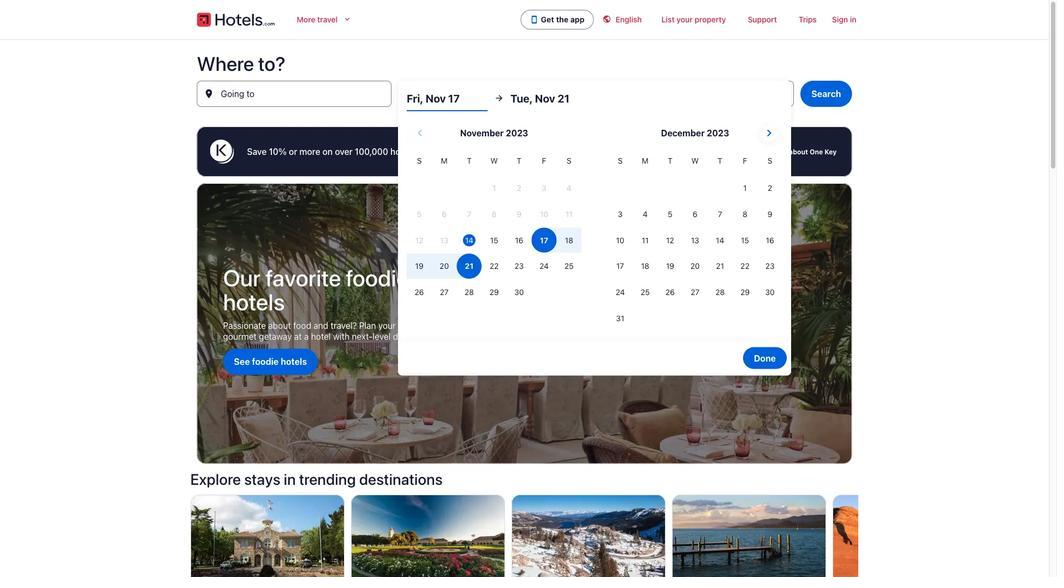 Task type: locate. For each thing, give the bounding box(es) containing it.
1 horizontal spatial the
[[670, 147, 683, 157]]

1 s from the left
[[417, 156, 422, 165]]

1 vertical spatial 24 button
[[608, 280, 633, 305]]

0 horizontal spatial 30 button
[[507, 280, 532, 305]]

0 vertical spatial foodie
[[346, 264, 409, 291]]

1 horizontal spatial 25 button
[[633, 280, 658, 305]]

20
[[691, 262, 700, 271]]

1 26 from the left
[[415, 288, 424, 297]]

trips
[[799, 15, 817, 24]]

0 horizontal spatial 30
[[515, 288, 524, 297]]

1 14 from the left
[[465, 236, 474, 245]]

support link
[[737, 9, 788, 31]]

1 w from the left
[[491, 156, 498, 165]]

1 button
[[733, 176, 758, 201]]

1 horizontal spatial m
[[642, 156, 649, 165]]

w for december
[[692, 156, 699, 165]]

1 horizontal spatial w
[[692, 156, 699, 165]]

2023 up "savings"
[[506, 128, 528, 138]]

2 horizontal spatial 21
[[716, 262, 724, 271]]

0 vertical spatial your
[[677, 15, 693, 24]]

0 vertical spatial 25
[[565, 262, 574, 271]]

0 horizontal spatial 14
[[465, 236, 474, 245]]

app
[[571, 15, 585, 24]]

1 horizontal spatial with
[[418, 147, 435, 157]]

26 down the 19 button
[[666, 288, 675, 297]]

travel
[[317, 15, 338, 24]]

1 horizontal spatial 24
[[616, 288, 625, 297]]

30 inside 'december 2023' element
[[766, 288, 775, 297]]

2 m from the left
[[642, 156, 649, 165]]

25 button
[[557, 254, 582, 279], [633, 280, 658, 305]]

25 left 17 button
[[565, 262, 574, 271]]

1 horizontal spatial 2023
[[707, 128, 729, 138]]

24 inside the november 2023 element
[[540, 262, 549, 271]]

where to?
[[197, 52, 286, 75]]

15 down 8 button on the top
[[741, 236, 749, 245]]

your right "list" on the top of the page
[[677, 15, 693, 24]]

s down previous month image
[[417, 156, 422, 165]]

savings
[[508, 147, 539, 157]]

16 for 2nd 16 button from right
[[515, 236, 523, 245]]

16 button
[[507, 228, 532, 253], [758, 228, 783, 253]]

0 horizontal spatial your
[[378, 321, 396, 331]]

0 vertical spatial in
[[850, 15, 857, 24]]

0 horizontal spatial 16
[[515, 236, 523, 245]]

4 s from the left
[[768, 156, 773, 165]]

in right 'stays' at the bottom of the page
[[284, 471, 296, 489]]

1 30 from the left
[[515, 288, 524, 297]]

1 horizontal spatial 28
[[716, 288, 725, 297]]

1 horizontal spatial 15
[[741, 236, 749, 245]]

0 vertical spatial hotels
[[391, 147, 415, 157]]

1 22 button from the left
[[482, 254, 507, 279]]

hotels logo image
[[197, 11, 275, 28]]

0 horizontal spatial 25
[[565, 262, 574, 271]]

member
[[437, 147, 471, 157]]

24
[[540, 262, 549, 271], [616, 288, 625, 297]]

0 horizontal spatial 28 button
[[457, 280, 482, 305]]

support
[[748, 15, 777, 24]]

0 horizontal spatial 16 button
[[507, 228, 532, 253]]

17 left - at left
[[440, 93, 449, 104]]

22 for 22 'button' within the november 2023 element
[[490, 262, 499, 271]]

1 16 from the left
[[515, 236, 523, 245]]

1 23 button from the left
[[507, 254, 532, 279]]

1 horizontal spatial about
[[789, 148, 808, 156]]

1 horizontal spatial foodie
[[346, 264, 409, 291]]

2 28 from the left
[[716, 288, 725, 297]]

1 horizontal spatial 22 button
[[733, 254, 758, 279]]

at
[[294, 332, 302, 342]]

26 button down the 19 button
[[658, 280, 683, 305]]

m for november 2023
[[441, 156, 448, 165]]

m right the climb
[[642, 156, 649, 165]]

nov 17 - nov 21 button
[[398, 81, 593, 107]]

0 horizontal spatial 29
[[490, 288, 499, 297]]

hotels down previous month image
[[391, 147, 415, 157]]

1 vertical spatial 24
[[616, 288, 625, 297]]

0 horizontal spatial 26 button
[[407, 280, 432, 305]]

2 2023 from the left
[[707, 128, 729, 138]]

foodie right see
[[252, 357, 279, 367]]

22 inside 'december 2023' element
[[741, 262, 750, 271]]

1 28 from the left
[[465, 288, 474, 297]]

2 26 from the left
[[666, 288, 675, 297]]

1 29 from the left
[[490, 288, 499, 297]]

one
[[810, 148, 823, 156]]

28 down the today element
[[465, 288, 474, 297]]

application containing november 2023
[[407, 120, 783, 332]]

11
[[642, 236, 649, 245]]

21
[[558, 92, 570, 105], [475, 93, 484, 104], [716, 262, 724, 271]]

w left –
[[491, 156, 498, 165]]

hotel
[[311, 332, 331, 342]]

list
[[662, 15, 675, 24]]

2 30 button from the left
[[758, 280, 783, 305]]

s left as
[[567, 156, 572, 165]]

f inside the november 2023 element
[[542, 156, 546, 165]]

1 28 button from the left
[[457, 280, 482, 305]]

0 horizontal spatial 23
[[515, 262, 524, 271]]

16 button right the today element
[[507, 228, 532, 253]]

1 vertical spatial with
[[333, 332, 350, 342]]

0 horizontal spatial 2023
[[506, 128, 528, 138]]

foodie up plan
[[346, 264, 409, 291]]

1 27 from the left
[[440, 288, 449, 297]]

download the app button image
[[530, 15, 539, 24]]

1 horizontal spatial 30
[[766, 288, 775, 297]]

sign in button
[[828, 9, 861, 31]]

28 inside 'december 2023' element
[[716, 288, 725, 297]]

26
[[415, 288, 424, 297], [666, 288, 675, 297]]

27 inside 'december 2023' element
[[691, 288, 700, 297]]

previous month image
[[414, 127, 427, 140]]

getaway
[[259, 332, 292, 342]]

about left one
[[789, 148, 808, 156]]

16 inside 'december 2023' element
[[766, 236, 774, 245]]

t left prices
[[467, 156, 472, 165]]

level
[[373, 332, 391, 342]]

2 29 button from the left
[[733, 280, 758, 305]]

1 vertical spatial about
[[268, 321, 291, 331]]

hotels down at
[[281, 357, 307, 367]]

m left prices
[[441, 156, 448, 165]]

15 button right the today element
[[482, 228, 507, 253]]

29 inside 'december 2023' element
[[741, 288, 750, 297]]

1 vertical spatial hotels
[[223, 288, 285, 316]]

2 button
[[758, 176, 783, 201]]

w inside the november 2023 element
[[491, 156, 498, 165]]

25 button left 17 button
[[557, 254, 582, 279]]

26 button up dining.
[[407, 280, 432, 305]]

2 27 from the left
[[691, 288, 700, 297]]

30 for second '30' button from the left
[[766, 288, 775, 297]]

1 22 from the left
[[490, 262, 499, 271]]

with down previous month image
[[418, 147, 435, 157]]

about up getaway
[[268, 321, 291, 331]]

2 22 from the left
[[741, 262, 750, 271]]

f inside 'december 2023' element
[[743, 156, 747, 165]]

15 button down 8 button on the top
[[733, 228, 758, 253]]

1 29 button from the left
[[482, 280, 507, 305]]

22
[[490, 262, 499, 271], [741, 262, 750, 271]]

3 t from the left
[[668, 156, 673, 165]]

0 horizontal spatial in
[[284, 471, 296, 489]]

0 horizontal spatial 27
[[440, 288, 449, 297]]

0 horizontal spatial foodie
[[252, 357, 279, 367]]

25
[[565, 262, 574, 271], [641, 288, 650, 297]]

1 horizontal spatial your
[[677, 15, 693, 24]]

hotels up passionate
[[223, 288, 285, 316]]

nov
[[426, 92, 446, 105], [535, 92, 555, 105], [422, 93, 438, 104], [457, 93, 473, 104]]

t left tiers
[[668, 156, 673, 165]]

sign in
[[832, 15, 857, 24]]

m
[[441, 156, 448, 165], [642, 156, 649, 165]]

28 button inside 'december 2023' element
[[708, 280, 733, 305]]

16 down 9 button
[[766, 236, 774, 245]]

14
[[465, 236, 474, 245], [716, 236, 724, 245]]

1 2023 from the left
[[506, 128, 528, 138]]

0 horizontal spatial 27 button
[[432, 280, 457, 305]]

the
[[556, 15, 569, 24], [670, 147, 683, 157]]

0 vertical spatial 24 button
[[532, 254, 557, 279]]

25 inside the november 2023 element
[[565, 262, 574, 271]]

1 15 button from the left
[[482, 228, 507, 253]]

14 button
[[457, 228, 482, 253], [708, 228, 733, 253]]

30 inside the november 2023 element
[[515, 288, 524, 297]]

6 button
[[683, 202, 708, 227]]

f right "savings"
[[542, 156, 546, 165]]

f up 1
[[743, 156, 747, 165]]

1 horizontal spatial 29 button
[[733, 280, 758, 305]]

1 horizontal spatial f
[[743, 156, 747, 165]]

0 horizontal spatial the
[[556, 15, 569, 24]]

2 f from the left
[[743, 156, 747, 165]]

0 horizontal spatial 14 button
[[457, 228, 482, 253]]

more
[[300, 147, 320, 157]]

1 vertical spatial 25
[[641, 288, 650, 297]]

climb
[[612, 147, 634, 157]]

16 right the today element
[[515, 236, 523, 245]]

0 horizontal spatial f
[[542, 156, 546, 165]]

0 horizontal spatial 15 button
[[482, 228, 507, 253]]

s
[[417, 156, 422, 165], [567, 156, 572, 165], [618, 156, 623, 165], [768, 156, 773, 165]]

destinations
[[359, 471, 443, 489]]

1 vertical spatial in
[[284, 471, 296, 489]]

your up 'level'
[[378, 321, 396, 331]]

1 26 button from the left
[[407, 280, 432, 305]]

2 vertical spatial hotels
[[281, 357, 307, 367]]

english
[[616, 15, 642, 24]]

learn
[[769, 148, 788, 156]]

1 vertical spatial 25 button
[[633, 280, 658, 305]]

with inside the our favorite foodie hotels passionate about food and travel? plan your gourmet getaway at a hotel with next-level dining.
[[333, 332, 350, 342]]

0 horizontal spatial with
[[333, 332, 350, 342]]

1 vertical spatial the
[[670, 147, 683, 157]]

25 down the 18 button
[[641, 288, 650, 297]]

1 f from the left
[[542, 156, 546, 165]]

21 button
[[708, 254, 733, 279]]

3 button
[[608, 202, 633, 227]]

the left tiers
[[670, 147, 683, 157]]

hotels
[[391, 147, 415, 157], [223, 288, 285, 316], [281, 357, 307, 367]]

1 horizontal spatial 28 button
[[708, 280, 733, 305]]

0 horizontal spatial w
[[491, 156, 498, 165]]

w down december 2023
[[692, 156, 699, 165]]

25 button down the 18 button
[[633, 280, 658, 305]]

1
[[744, 184, 747, 193]]

0 vertical spatial 24
[[540, 262, 549, 271]]

2 30 from the left
[[766, 288, 775, 297]]

1 23 from the left
[[515, 262, 524, 271]]

0 horizontal spatial 29 button
[[482, 280, 507, 305]]

29 inside the november 2023 element
[[490, 288, 499, 297]]

29 for 2nd 29 button from the left
[[741, 288, 750, 297]]

gourmet
[[223, 332, 257, 342]]

0 horizontal spatial 25 button
[[557, 254, 582, 279]]

1 horizontal spatial 15 button
[[733, 228, 758, 253]]

16
[[515, 236, 523, 245], [766, 236, 774, 245]]

26 inside the november 2023 element
[[415, 288, 424, 297]]

1 horizontal spatial 23 button
[[758, 254, 783, 279]]

2 t from the left
[[517, 156, 522, 165]]

28 down the 21 button
[[716, 288, 725, 297]]

s right you
[[618, 156, 623, 165]]

2 22 button from the left
[[733, 254, 758, 279]]

21 right tue,
[[558, 92, 570, 105]]

foodie inside the our favorite foodie hotels passionate about food and travel? plan your gourmet getaway at a hotel with next-level dining.
[[346, 264, 409, 291]]

3 s from the left
[[618, 156, 623, 165]]

get
[[541, 147, 554, 157]]

show next card image
[[852, 550, 865, 563]]

27 inside the november 2023 element
[[440, 288, 449, 297]]

15 inside 'december 2023' element
[[741, 236, 749, 245]]

17
[[448, 92, 460, 105], [440, 93, 449, 104], [617, 262, 624, 271]]

21 right 20 button
[[716, 262, 724, 271]]

s down learn
[[768, 156, 773, 165]]

0 horizontal spatial 21
[[475, 93, 484, 104]]

29
[[490, 288, 499, 297], [741, 288, 750, 297]]

2 14 from the left
[[716, 236, 724, 245]]

27
[[440, 288, 449, 297], [691, 288, 700, 297]]

on
[[323, 147, 333, 157]]

more
[[297, 15, 315, 24]]

4
[[643, 210, 648, 219]]

14 button inside 'december 2023' element
[[708, 228, 733, 253]]

application
[[407, 120, 783, 332]]

1 27 button from the left
[[432, 280, 457, 305]]

14 button inside the november 2023 element
[[457, 228, 482, 253]]

trips link
[[788, 9, 828, 31]]

0 horizontal spatial 23 button
[[507, 254, 532, 279]]

1 horizontal spatial 22
[[741, 262, 750, 271]]

your inside the our favorite foodie hotels passionate about food and travel? plan your gourmet getaway at a hotel with next-level dining.
[[378, 321, 396, 331]]

13 button
[[683, 228, 708, 253]]

1 horizontal spatial in
[[850, 15, 857, 24]]

1 15 from the left
[[490, 236, 498, 245]]

28 button down the today element
[[457, 280, 482, 305]]

26 button
[[407, 280, 432, 305], [658, 280, 683, 305]]

1 horizontal spatial 16
[[766, 236, 774, 245]]

2 26 button from the left
[[658, 280, 683, 305]]

21 left directional image
[[475, 93, 484, 104]]

1 m from the left
[[441, 156, 448, 165]]

0 horizontal spatial about
[[268, 321, 291, 331]]

done
[[754, 353, 776, 364]]

1 t from the left
[[467, 156, 472, 165]]

1 horizontal spatial 30 button
[[758, 280, 783, 305]]

1 horizontal spatial 26 button
[[658, 280, 683, 305]]

6
[[693, 210, 698, 219]]

t right tiers
[[718, 156, 723, 165]]

in right sign
[[850, 15, 857, 24]]

1 horizontal spatial 26
[[666, 288, 675, 297]]

get
[[541, 15, 554, 24]]

2023 for december 2023
[[707, 128, 729, 138]]

0 horizontal spatial 22
[[490, 262, 499, 271]]

0 horizontal spatial 22 button
[[482, 254, 507, 279]]

1 horizontal spatial 24 button
[[608, 280, 633, 305]]

30 button
[[507, 280, 532, 305], [758, 280, 783, 305]]

1 horizontal spatial 14
[[716, 236, 724, 245]]

1 horizontal spatial 21
[[558, 92, 570, 105]]

8
[[743, 210, 748, 219]]

t right –
[[517, 156, 522, 165]]

the right get
[[556, 15, 569, 24]]

28 inside the november 2023 element
[[465, 288, 474, 297]]

2 28 button from the left
[[708, 280, 733, 305]]

2 w from the left
[[692, 156, 699, 165]]

1 vertical spatial your
[[378, 321, 396, 331]]

0 horizontal spatial 24
[[540, 262, 549, 271]]

2 15 from the left
[[741, 236, 749, 245]]

1 horizontal spatial 25
[[641, 288, 650, 297]]

0 horizontal spatial 15
[[490, 236, 498, 245]]

search button
[[801, 81, 852, 107]]

26 up dining.
[[415, 288, 424, 297]]

16 button down 9 button
[[758, 228, 783, 253]]

0 horizontal spatial 28
[[465, 288, 474, 297]]

28 button down the 21 button
[[708, 280, 733, 305]]

1 horizontal spatial 27
[[691, 288, 700, 297]]

1 horizontal spatial 27 button
[[683, 280, 708, 305]]

about inside the our favorite foodie hotels passionate about food and travel? plan your gourmet getaway at a hotel with next-level dining.
[[268, 321, 291, 331]]

with down travel?
[[333, 332, 350, 342]]

4 t from the left
[[718, 156, 723, 165]]

1 horizontal spatial 14 button
[[708, 228, 733, 253]]

0 vertical spatial 25 button
[[557, 254, 582, 279]]

you
[[595, 147, 610, 157]]

f for december 2023
[[743, 156, 747, 165]]

0 horizontal spatial 24 button
[[532, 254, 557, 279]]

2 29 from the left
[[741, 288, 750, 297]]

w
[[491, 156, 498, 165], [692, 156, 699, 165]]

100,000
[[355, 147, 388, 157]]

1 horizontal spatial 23
[[766, 262, 775, 271]]

22 inside the november 2023 element
[[490, 262, 499, 271]]

2 14 button from the left
[[708, 228, 733, 253]]

2023 right december
[[707, 128, 729, 138]]

10 button
[[608, 228, 633, 253]]

better
[[556, 147, 581, 157]]

your
[[677, 15, 693, 24], [378, 321, 396, 331]]

1 horizontal spatial 29
[[741, 288, 750, 297]]

f for november 2023
[[542, 156, 546, 165]]

15
[[490, 236, 498, 245], [741, 236, 749, 245]]

1 30 button from the left
[[507, 280, 532, 305]]

0 horizontal spatial 26
[[415, 288, 424, 297]]

1 14 button from the left
[[457, 228, 482, 253]]

15 right the today element
[[490, 236, 498, 245]]

2023
[[506, 128, 528, 138], [707, 128, 729, 138]]

2 16 from the left
[[766, 236, 774, 245]]

1 horizontal spatial 16 button
[[758, 228, 783, 253]]

15 inside the november 2023 element
[[490, 236, 498, 245]]

2023 for november 2023
[[506, 128, 528, 138]]

0 horizontal spatial m
[[441, 156, 448, 165]]

done button
[[743, 348, 787, 369]]

26 inside 'december 2023' element
[[666, 288, 675, 297]]

16 inside the november 2023 element
[[515, 236, 523, 245]]

w inside 'december 2023' element
[[692, 156, 699, 165]]

17 left 18
[[617, 262, 624, 271]]



Task type: vqa. For each thing, say whether or not it's contained in the screenshot.
Get the app
yes



Task type: describe. For each thing, give the bounding box(es) containing it.
10%
[[269, 147, 287, 157]]

2 27 button from the left
[[683, 280, 708, 305]]

december 2023
[[661, 128, 729, 138]]

19
[[666, 262, 675, 271]]

22 button inside the november 2023 element
[[482, 254, 507, 279]]

30 for '30' button within the the november 2023 element
[[515, 288, 524, 297]]

11 button
[[633, 228, 658, 253]]

get the app
[[541, 15, 585, 24]]

as
[[583, 147, 593, 157]]

18
[[641, 262, 650, 271]]

food
[[293, 321, 311, 331]]

learn about one key
[[769, 148, 837, 156]]

0 vertical spatial with
[[418, 147, 435, 157]]

13
[[691, 236, 699, 245]]

tue, nov 21 button
[[511, 85, 592, 111]]

17 button
[[608, 254, 633, 279]]

2 23 from the left
[[766, 262, 775, 271]]

december 2023 element
[[608, 155, 783, 332]]

2 s from the left
[[567, 156, 572, 165]]

more travel
[[297, 15, 338, 24]]

17 right fri,
[[448, 92, 460, 105]]

3
[[618, 210, 623, 219]]

12
[[666, 236, 674, 245]]

plan
[[359, 321, 376, 331]]

where
[[197, 52, 254, 75]]

november
[[460, 128, 504, 138]]

next-
[[352, 332, 373, 342]]

property
[[695, 15, 726, 24]]

7
[[718, 210, 722, 219]]

2 23 button from the left
[[758, 254, 783, 279]]

16 for 1st 16 button from right
[[766, 236, 774, 245]]

a
[[304, 332, 309, 342]]

27 button inside the november 2023 element
[[432, 280, 457, 305]]

explore
[[190, 471, 241, 489]]

more travel button
[[288, 9, 361, 31]]

10
[[616, 236, 625, 245]]

0 vertical spatial about
[[789, 148, 808, 156]]

-
[[451, 93, 455, 104]]

tiers
[[686, 147, 704, 157]]

today element
[[463, 235, 476, 247]]

12 button
[[658, 228, 683, 253]]

and
[[314, 321, 328, 331]]

8 button
[[733, 202, 758, 227]]

see foodie hotels link
[[223, 349, 318, 375]]

30 button inside the november 2023 element
[[507, 280, 532, 305]]

our
[[223, 264, 261, 291]]

directional image
[[494, 93, 504, 103]]

19 button
[[658, 254, 683, 279]]

in inside our favorite foodie hotels main content
[[284, 471, 296, 489]]

fri, nov 17 button
[[407, 85, 488, 111]]

25 inside 'december 2023' element
[[641, 288, 650, 297]]

14 inside 'december 2023' element
[[716, 236, 724, 245]]

w for november
[[491, 156, 498, 165]]

our favorite foodie hotels passionate about food and travel? plan your gourmet getaway at a hotel with next-level dining.
[[223, 264, 420, 342]]

key
[[825, 148, 837, 156]]

2
[[768, 184, 773, 193]]

favorite
[[266, 264, 341, 291]]

26 for second '26' button
[[666, 288, 675, 297]]

9
[[768, 210, 773, 219]]

18 button
[[633, 254, 658, 279]]

31
[[616, 314, 625, 323]]

29 for first 29 button from the left
[[490, 288, 499, 297]]

7 button
[[708, 202, 733, 227]]

next month image
[[763, 127, 776, 140]]

2 15 button from the left
[[733, 228, 758, 253]]

5 button
[[658, 202, 683, 227]]

1 16 button from the left
[[507, 228, 532, 253]]

2 16 button from the left
[[758, 228, 783, 253]]

our favorite foodie hotels main content
[[0, 39, 1049, 578]]

14 inside the today element
[[465, 236, 474, 245]]

21 inside 'december 2023' element
[[716, 262, 724, 271]]

26 for 2nd '26' button from the right
[[415, 288, 424, 297]]

search
[[812, 89, 841, 99]]

sign
[[832, 15, 848, 24]]

m for december 2023
[[642, 156, 649, 165]]

5
[[668, 210, 673, 219]]

the inside our favorite foodie hotels main content
[[670, 147, 683, 157]]

4 button
[[633, 202, 658, 227]]

22 for 22 'button' in 'december 2023' element
[[741, 262, 750, 271]]

20 button
[[683, 254, 708, 279]]

get the app link
[[521, 10, 594, 29]]

stays
[[244, 471, 281, 489]]

november 2023
[[460, 128, 528, 138]]

small image
[[603, 15, 611, 23]]

nov 17 - nov 21
[[422, 93, 484, 104]]

17 inside 'december 2023' element
[[617, 262, 624, 271]]

trending
[[299, 471, 356, 489]]

save
[[247, 147, 267, 157]]

hotels inside the our favorite foodie hotels passionate about food and travel? plan your gourmet getaway at a hotel with next-level dining.
[[223, 288, 285, 316]]

28 button inside the november 2023 element
[[457, 280, 482, 305]]

list your property link
[[651, 9, 737, 31]]

november 2023 element
[[407, 155, 582, 306]]

0 vertical spatial the
[[556, 15, 569, 24]]

passionate
[[223, 321, 266, 331]]

english button
[[594, 9, 651, 31]]

dine under a verdant mosaic of plant life in the city. image
[[197, 184, 852, 464]]

22 button inside 'december 2023' element
[[733, 254, 758, 279]]

or
[[289, 147, 297, 157]]

list your property
[[662, 15, 726, 24]]

see foodie hotels
[[234, 357, 307, 367]]

application inside our favorite foodie hotels main content
[[407, 120, 783, 332]]

–
[[500, 147, 505, 157]]

1 vertical spatial foodie
[[252, 357, 279, 367]]

show previous card image
[[184, 550, 197, 563]]

over
[[335, 147, 353, 157]]

explore stays in trending destinations
[[190, 471, 443, 489]]

through
[[636, 147, 668, 157]]

travel?
[[331, 321, 357, 331]]

fri,
[[407, 92, 423, 105]]

in inside dropdown button
[[850, 15, 857, 24]]

24 inside 'december 2023' element
[[616, 288, 625, 297]]



